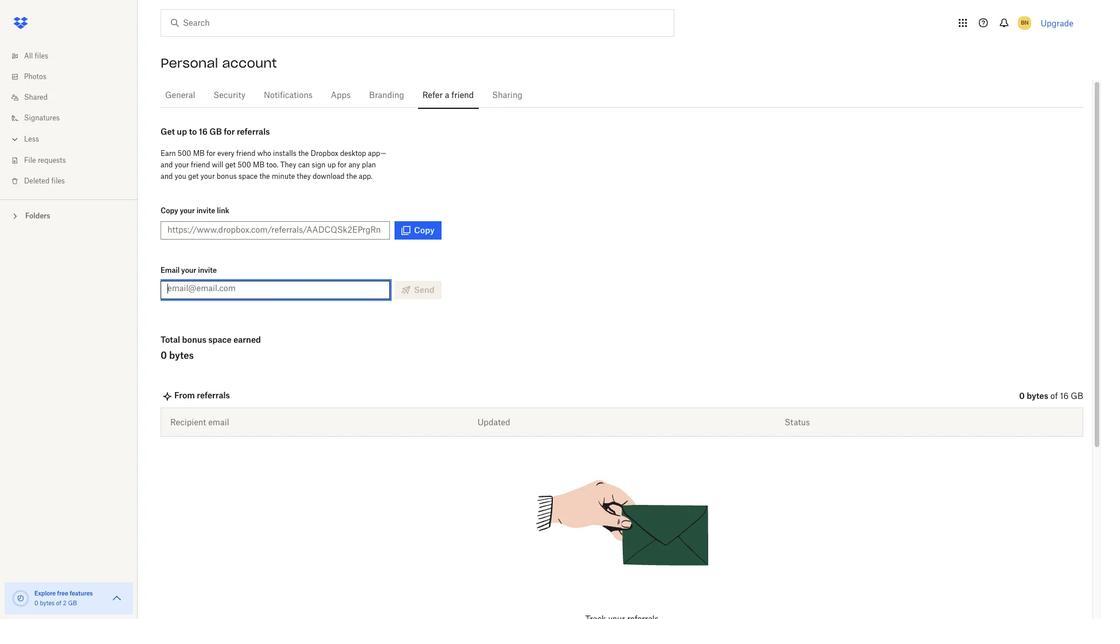 Task type: locate. For each thing, give the bounding box(es) containing it.
1 vertical spatial invite
[[198, 266, 217, 275]]

space
[[239, 172, 258, 181], [208, 335, 232, 345]]

friend left 'who'
[[236, 149, 256, 158]]

referrals up 'who'
[[237, 127, 270, 137]]

for left any at the top of page
[[338, 161, 347, 169]]

1 horizontal spatial mb
[[253, 161, 265, 169]]

sharing tab
[[488, 82, 527, 110]]

16
[[199, 127, 208, 137], [1061, 393, 1069, 401]]

invite left link
[[197, 207, 215, 215]]

notifications
[[264, 92, 313, 100]]

0 vertical spatial invite
[[197, 207, 215, 215]]

up left to in the left of the page
[[177, 127, 187, 137]]

bonus inside total bonus space earned 0 bytes
[[182, 335, 206, 345]]

all files
[[24, 53, 48, 60]]

0 vertical spatial copy
[[161, 207, 178, 215]]

branding
[[369, 92, 404, 100]]

free
[[57, 590, 68, 597]]

2 vertical spatial 0
[[34, 601, 38, 607]]

get
[[225, 161, 236, 169], [188, 172, 199, 181]]

referrals
[[237, 127, 270, 137], [197, 390, 230, 400]]

mb down 'who'
[[253, 161, 265, 169]]

0 horizontal spatial copy
[[161, 207, 178, 215]]

0 horizontal spatial of
[[56, 601, 61, 607]]

up inside earn 500 mb for every friend who installs the dropbox desktop app— and your friend will get 500 mb too. they can sign up for any plan and you get your bonus space the minute they download the app.
[[328, 161, 336, 169]]

copy button
[[395, 221, 442, 240]]

the up "can"
[[298, 149, 309, 158]]

apps tab
[[326, 82, 355, 110]]

can
[[298, 161, 310, 169]]

installs
[[273, 149, 297, 158]]

1 horizontal spatial of
[[1051, 393, 1058, 401]]

0 horizontal spatial for
[[207, 149, 216, 158]]

16 for of
[[1061, 393, 1069, 401]]

and down the earn
[[161, 161, 173, 169]]

folders
[[25, 212, 50, 220]]

all
[[24, 53, 33, 60]]

quota usage element
[[11, 590, 30, 608]]

files right all
[[35, 53, 48, 60]]

0 horizontal spatial bonus
[[182, 335, 206, 345]]

0 horizontal spatial files
[[35, 53, 48, 60]]

16 inside 0 bytes of 16 gb
[[1061, 393, 1069, 401]]

0 horizontal spatial bytes
[[40, 601, 55, 607]]

1 vertical spatial of
[[56, 601, 61, 607]]

2 vertical spatial bytes
[[40, 601, 55, 607]]

1 vertical spatial bytes
[[1027, 391, 1049, 401]]

0 horizontal spatial 16
[[199, 127, 208, 137]]

1 horizontal spatial 16
[[1061, 393, 1069, 401]]

invite
[[197, 207, 215, 215], [198, 266, 217, 275]]

1 vertical spatial bonus
[[182, 335, 206, 345]]

up
[[177, 127, 187, 137], [328, 161, 336, 169]]

mb down to in the left of the page
[[193, 149, 205, 158]]

0 inside total bonus space earned 0 bytes
[[161, 350, 167, 361]]

friend right a
[[452, 92, 474, 100]]

1 horizontal spatial 0
[[161, 350, 167, 361]]

0 horizontal spatial gb
[[68, 601, 77, 607]]

app—
[[368, 149, 387, 158]]

get down every
[[225, 161, 236, 169]]

will
[[212, 161, 223, 169]]

for up every
[[224, 127, 235, 137]]

get
[[161, 127, 175, 137]]

explore
[[34, 590, 56, 597]]

1 horizontal spatial bonus
[[217, 172, 237, 181]]

general tab
[[161, 82, 200, 110]]

mb
[[193, 149, 205, 158], [253, 161, 265, 169]]

0 vertical spatial 500
[[178, 149, 191, 158]]

1 vertical spatial 500
[[238, 161, 251, 169]]

1 horizontal spatial 500
[[238, 161, 251, 169]]

notifications tab
[[259, 82, 317, 110]]

0 vertical spatial and
[[161, 161, 173, 169]]

0 vertical spatial bonus
[[217, 172, 237, 181]]

0 vertical spatial gb
[[210, 127, 222, 137]]

recipient
[[170, 418, 206, 427]]

friend
[[452, 92, 474, 100], [236, 149, 256, 158], [191, 161, 210, 169]]

bytes
[[169, 350, 194, 361], [1027, 391, 1049, 401], [40, 601, 55, 607]]

sign
[[312, 161, 326, 169]]

1 vertical spatial for
[[207, 149, 216, 158]]

for
[[224, 127, 235, 137], [207, 149, 216, 158], [338, 161, 347, 169]]

copy for copy
[[414, 225, 435, 235]]

bonus right "total"
[[182, 335, 206, 345]]

requests
[[38, 157, 66, 164]]

1 horizontal spatial files
[[51, 178, 65, 185]]

0 horizontal spatial referrals
[[197, 390, 230, 400]]

0 vertical spatial up
[[177, 127, 187, 137]]

copy for copy your invite link
[[161, 207, 178, 215]]

1 horizontal spatial get
[[225, 161, 236, 169]]

1 horizontal spatial bytes
[[169, 350, 194, 361]]

explore free features 0 bytes of 2 gb
[[34, 590, 93, 607]]

0 horizontal spatial 0
[[34, 601, 38, 607]]

1 horizontal spatial for
[[224, 127, 235, 137]]

invite for email your invite
[[198, 266, 217, 275]]

16 for to
[[199, 127, 208, 137]]

folders button
[[0, 207, 138, 224]]

plan
[[362, 161, 376, 169]]

invite right email at top left
[[198, 266, 217, 275]]

for up will
[[207, 149, 216, 158]]

your right email at top left
[[181, 266, 196, 275]]

0 vertical spatial of
[[1051, 393, 1058, 401]]

up up download
[[328, 161, 336, 169]]

security tab
[[209, 82, 250, 110]]

1 horizontal spatial up
[[328, 161, 336, 169]]

all files link
[[9, 46, 138, 67]]

friend left will
[[191, 161, 210, 169]]

None text field
[[168, 224, 380, 236]]

1 vertical spatial and
[[161, 172, 173, 181]]

and
[[161, 161, 173, 169], [161, 172, 173, 181]]

shared link
[[9, 87, 138, 108]]

the down any at the top of page
[[347, 172, 357, 181]]

bonus
[[217, 172, 237, 181], [182, 335, 206, 345]]

of
[[1051, 393, 1058, 401], [56, 601, 61, 607]]

1 horizontal spatial space
[[239, 172, 258, 181]]

file
[[24, 157, 36, 164]]

from referrals
[[174, 390, 230, 400]]

0 horizontal spatial mb
[[193, 149, 205, 158]]

0 vertical spatial bytes
[[169, 350, 194, 361]]

1 horizontal spatial copy
[[414, 225, 435, 235]]

space left "earned"
[[208, 335, 232, 345]]

0 vertical spatial 0
[[161, 350, 167, 361]]

files
[[35, 53, 48, 60], [51, 178, 65, 185]]

gb
[[210, 127, 222, 137], [1071, 393, 1084, 401], [68, 601, 77, 607]]

refer
[[423, 92, 443, 100]]

refer a friend
[[423, 92, 474, 100]]

tab list containing general
[[161, 80, 1084, 110]]

the down too.
[[260, 172, 270, 181]]

1 vertical spatial gb
[[1071, 393, 1084, 401]]

2 horizontal spatial friend
[[452, 92, 474, 100]]

0 vertical spatial referrals
[[237, 127, 270, 137]]

500 right will
[[238, 161, 251, 169]]

app.
[[359, 172, 373, 181]]

0 vertical spatial friend
[[452, 92, 474, 100]]

earn 500 mb for every friend who installs the dropbox desktop app— and your friend will get 500 mb too. they can sign up for any plan and you get your bonus space the minute they download the app.
[[161, 149, 387, 181]]

you
[[175, 172, 186, 181]]

1 vertical spatial files
[[51, 178, 65, 185]]

0 vertical spatial files
[[35, 53, 48, 60]]

bonus down will
[[217, 172, 237, 181]]

1 vertical spatial 16
[[1061, 393, 1069, 401]]

gb inside 0 bytes of 16 gb
[[1071, 393, 1084, 401]]

the
[[298, 149, 309, 158], [260, 172, 270, 181], [347, 172, 357, 181]]

1 vertical spatial friend
[[236, 149, 256, 158]]

0 vertical spatial 16
[[199, 127, 208, 137]]

personal
[[161, 55, 218, 71]]

referrals up the email
[[197, 390, 230, 400]]

copy
[[161, 207, 178, 215], [414, 225, 435, 235]]

total
[[161, 335, 180, 345]]

from
[[174, 390, 195, 400]]

0 horizontal spatial space
[[208, 335, 232, 345]]

1 vertical spatial up
[[328, 161, 336, 169]]

1 vertical spatial mb
[[253, 161, 265, 169]]

deleted files
[[24, 178, 65, 185]]

1 vertical spatial 0
[[1020, 391, 1025, 401]]

list
[[0, 39, 138, 200]]

500
[[178, 149, 191, 158], [238, 161, 251, 169]]

your down will
[[201, 172, 215, 181]]

1 vertical spatial referrals
[[197, 390, 230, 400]]

1 vertical spatial get
[[188, 172, 199, 181]]

1 horizontal spatial friend
[[236, 149, 256, 158]]

500 right the earn
[[178, 149, 191, 158]]

0
[[161, 350, 167, 361], [1020, 391, 1025, 401], [34, 601, 38, 607]]

tab list
[[161, 80, 1084, 110]]

1 vertical spatial copy
[[414, 225, 435, 235]]

1 horizontal spatial referrals
[[237, 127, 270, 137]]

who
[[257, 149, 271, 158]]

download
[[313, 172, 345, 181]]

shared
[[24, 94, 48, 101]]

get right 'you'
[[188, 172, 199, 181]]

email your invite
[[161, 266, 217, 275]]

less image
[[9, 134, 21, 145]]

to
[[189, 127, 197, 137]]

your
[[175, 161, 189, 169], [201, 172, 215, 181], [180, 207, 195, 215], [181, 266, 196, 275]]

2 vertical spatial gb
[[68, 601, 77, 607]]

1 horizontal spatial gb
[[210, 127, 222, 137]]

copy inside 'button'
[[414, 225, 435, 235]]

1 vertical spatial space
[[208, 335, 232, 345]]

and left 'you'
[[161, 172, 173, 181]]

files right deleted
[[51, 178, 65, 185]]

2 horizontal spatial for
[[338, 161, 347, 169]]

gb for of
[[1071, 393, 1084, 401]]

2 horizontal spatial gb
[[1071, 393, 1084, 401]]

status
[[785, 418, 810, 427]]

apps
[[331, 92, 351, 100]]

0 vertical spatial space
[[239, 172, 258, 181]]

your down 'you'
[[180, 207, 195, 215]]

2 horizontal spatial the
[[347, 172, 357, 181]]

space down 'who'
[[239, 172, 258, 181]]

space inside total bonus space earned 0 bytes
[[208, 335, 232, 345]]

0 horizontal spatial friend
[[191, 161, 210, 169]]



Task type: describe. For each thing, give the bounding box(es) containing it.
gb for to
[[210, 127, 222, 137]]

your up 'you'
[[175, 161, 189, 169]]

list containing all files
[[0, 39, 138, 200]]

2 horizontal spatial 0
[[1020, 391, 1025, 401]]

photos link
[[9, 67, 138, 87]]

account
[[222, 55, 277, 71]]

link
[[217, 207, 229, 215]]

deleted files link
[[9, 171, 138, 192]]

0 horizontal spatial get
[[188, 172, 199, 181]]

0 inside the explore free features 0 bytes of 2 gb
[[34, 601, 38, 607]]

2 vertical spatial friend
[[191, 161, 210, 169]]

1 and from the top
[[161, 161, 173, 169]]

sharing
[[492, 92, 523, 100]]

Email your invite text field
[[168, 282, 383, 295]]

they
[[297, 172, 311, 181]]

file requests
[[24, 157, 66, 164]]

a
[[445, 92, 450, 100]]

dropbox
[[311, 149, 338, 158]]

security
[[214, 92, 246, 100]]

0 horizontal spatial up
[[177, 127, 187, 137]]

2 and from the top
[[161, 172, 173, 181]]

general
[[165, 92, 195, 100]]

bonus inside earn 500 mb for every friend who installs the dropbox desktop app— and your friend will get 500 mb too. they can sign up for any plan and you get your bonus space the minute they download the app.
[[217, 172, 237, 181]]

0 horizontal spatial the
[[260, 172, 270, 181]]

get up to 16 gb for referrals
[[161, 127, 270, 137]]

bytes inside the explore free features 0 bytes of 2 gb
[[40, 601, 55, 607]]

0 vertical spatial get
[[225, 161, 236, 169]]

space inside earn 500 mb for every friend who installs the dropbox desktop app— and your friend will get 500 mb too. they can sign up for any plan and you get your bonus space the minute they download the app.
[[239, 172, 258, 181]]

dropbox image
[[9, 11, 32, 34]]

0 vertical spatial mb
[[193, 149, 205, 158]]

of inside the explore free features 0 bytes of 2 gb
[[56, 601, 61, 607]]

desktop
[[340, 149, 366, 158]]

photos
[[24, 73, 46, 80]]

less
[[24, 136, 39, 143]]

files for deleted files
[[51, 178, 65, 185]]

personal account
[[161, 55, 277, 71]]

invite for copy your invite link
[[197, 207, 215, 215]]

copy your invite link
[[161, 207, 229, 215]]

they
[[280, 161, 296, 169]]

every
[[217, 149, 235, 158]]

refer a friend tab
[[418, 82, 479, 110]]

of inside 0 bytes of 16 gb
[[1051, 393, 1058, 401]]

file requests link
[[9, 150, 138, 171]]

upgrade
[[1041, 18, 1074, 28]]

1 horizontal spatial the
[[298, 149, 309, 158]]

earned
[[234, 335, 261, 345]]

2
[[63, 601, 67, 607]]

signatures
[[24, 115, 60, 122]]

total bonus space earned 0 bytes
[[161, 335, 261, 361]]

upgrade link
[[1041, 18, 1074, 28]]

signatures link
[[9, 108, 138, 129]]

Search text field
[[183, 17, 651, 29]]

2 horizontal spatial bytes
[[1027, 391, 1049, 401]]

recipient email
[[170, 418, 229, 427]]

updated
[[478, 418, 511, 427]]

2 vertical spatial for
[[338, 161, 347, 169]]

0 horizontal spatial 500
[[178, 149, 191, 158]]

bn button
[[1016, 14, 1034, 32]]

too.
[[266, 161, 279, 169]]

0 bytes of 16 gb
[[1020, 391, 1084, 401]]

earn
[[161, 149, 176, 158]]

features
[[70, 590, 93, 597]]

email
[[208, 418, 229, 427]]

branding tab
[[365, 82, 409, 110]]

bn
[[1021, 19, 1029, 26]]

any
[[349, 161, 360, 169]]

bytes inside total bonus space earned 0 bytes
[[169, 350, 194, 361]]

deleted
[[24, 178, 50, 185]]

0 vertical spatial for
[[224, 127, 235, 137]]

files for all files
[[35, 53, 48, 60]]

minute
[[272, 172, 295, 181]]

friend inside 'tab'
[[452, 92, 474, 100]]

gb inside the explore free features 0 bytes of 2 gb
[[68, 601, 77, 607]]

email
[[161, 266, 180, 275]]



Task type: vqa. For each thing, say whether or not it's contained in the screenshot.
View in the popup button
no



